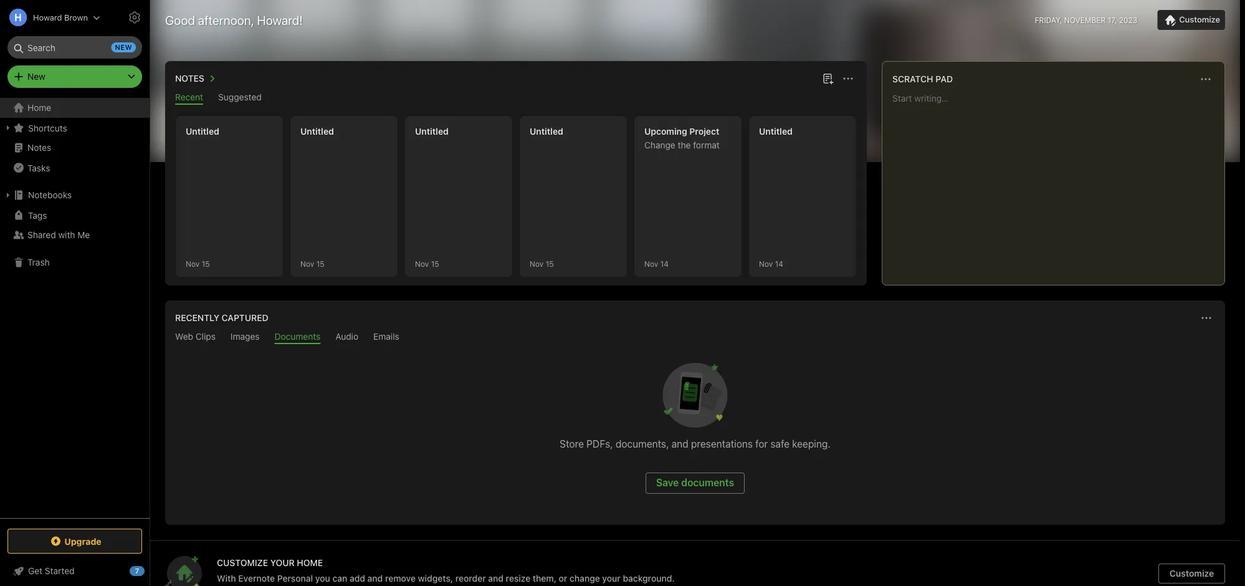 Task type: vqa. For each thing, say whether or not it's contained in the screenshot.
Add filters field
no



Task type: locate. For each thing, give the bounding box(es) containing it.
and
[[672, 438, 689, 450], [368, 573, 383, 583], [488, 573, 504, 583]]

recent
[[175, 92, 203, 102]]

new
[[27, 71, 45, 82]]

widgets,
[[418, 573, 453, 583]]

more actions image
[[841, 71, 856, 86], [1200, 311, 1215, 325]]

tasks button
[[0, 158, 149, 178]]

0 horizontal spatial notes
[[27, 142, 51, 153]]

1 horizontal spatial notes
[[175, 73, 204, 84]]

5 untitled from the left
[[759, 126, 793, 137]]

pad
[[936, 74, 954, 84]]

2 untitled from the left
[[301, 126, 334, 137]]

get
[[28, 566, 42, 576]]

clips
[[196, 331, 216, 342]]

0 horizontal spatial nov 14
[[645, 259, 669, 268]]

2 tab list from the top
[[168, 331, 1223, 344]]

1 horizontal spatial nov 14
[[759, 259, 784, 268]]

home
[[297, 557, 323, 568]]

1 nov 15 from the left
[[186, 259, 210, 268]]

customize
[[217, 557, 268, 568]]

1 tab list from the top
[[168, 92, 865, 105]]

tags
[[28, 210, 47, 220]]

1 horizontal spatial more actions image
[[1200, 311, 1215, 325]]

tree containing home
[[0, 98, 150, 518]]

and right add
[[368, 573, 383, 583]]

recent tab panel
[[165, 105, 1097, 286]]

0 vertical spatial notes
[[175, 73, 204, 84]]

scratch pad button
[[890, 72, 954, 87]]

click to collapse image
[[145, 563, 154, 578]]

notes up tasks
[[27, 142, 51, 153]]

recent tab
[[175, 92, 203, 105]]

1 vertical spatial tab list
[[168, 331, 1223, 344]]

7
[[135, 567, 139, 575]]

0 vertical spatial tab list
[[168, 92, 865, 105]]

0 vertical spatial more actions image
[[841, 71, 856, 86]]

images
[[231, 331, 260, 342]]

1 untitled from the left
[[186, 126, 219, 137]]

customize button
[[1158, 10, 1226, 30], [1159, 564, 1226, 584]]

0 horizontal spatial and
[[368, 573, 383, 583]]

home
[[27, 103, 51, 113]]

howard brown
[[33, 13, 88, 22]]

nov 14
[[645, 259, 669, 268], [759, 259, 784, 268]]

expand notebooks image
[[3, 190, 13, 200]]

save documents
[[656, 477, 735, 489]]

presentations
[[691, 438, 753, 450]]

untitled
[[186, 126, 219, 137], [301, 126, 334, 137], [415, 126, 449, 137], [530, 126, 564, 137], [759, 126, 793, 137]]

and right documents,
[[672, 438, 689, 450]]

tab list containing recent
[[168, 92, 865, 105]]

documents tab
[[275, 331, 321, 344]]

scratch
[[893, 74, 934, 84]]

1 nov from the left
[[186, 259, 200, 268]]

for
[[756, 438, 768, 450]]

tab list containing web clips
[[168, 331, 1223, 344]]

0 vertical spatial customize button
[[1158, 10, 1226, 30]]

1 vertical spatial customize
[[1170, 568, 1215, 579]]

3 nov 15 from the left
[[415, 259, 439, 268]]

1 vertical spatial notes
[[27, 142, 51, 153]]

0 horizontal spatial more actions image
[[841, 71, 856, 86]]

friday,
[[1036, 16, 1063, 24]]

scratch pad
[[893, 74, 954, 84]]

notes
[[175, 73, 204, 84], [27, 142, 51, 153]]

tasks
[[27, 163, 50, 173]]

tree
[[0, 98, 150, 518]]

notes button
[[173, 71, 219, 86]]

notes inside button
[[175, 73, 204, 84]]

shared with me
[[27, 230, 90, 240]]

1 horizontal spatial 14
[[775, 259, 784, 268]]

new search field
[[16, 36, 136, 59]]

tab list for notes
[[168, 92, 865, 105]]

15
[[202, 259, 210, 268], [317, 259, 325, 268], [431, 259, 439, 268], [546, 259, 554, 268]]

1 15 from the left
[[202, 259, 210, 268]]

1 vertical spatial more actions image
[[1200, 311, 1215, 325]]

documents
[[275, 331, 321, 342]]

more actions field for recently captured
[[1198, 309, 1216, 327]]

0 vertical spatial customize
[[1180, 15, 1221, 24]]

3 15 from the left
[[431, 259, 439, 268]]

new button
[[7, 65, 142, 88]]

brown
[[64, 13, 88, 22]]

0 horizontal spatial 14
[[661, 259, 669, 268]]

trash
[[27, 257, 50, 267]]

reorder
[[456, 573, 486, 583]]

emails tab
[[374, 331, 400, 344]]

2 horizontal spatial and
[[672, 438, 689, 450]]

web clips
[[175, 331, 216, 342]]

customize
[[1180, 15, 1221, 24], [1170, 568, 1215, 579]]

personal
[[277, 573, 313, 583]]

and left resize
[[488, 573, 504, 583]]

notes up recent
[[175, 73, 204, 84]]

14
[[661, 259, 669, 268], [775, 259, 784, 268]]

captured
[[222, 313, 269, 323]]

tab list
[[168, 92, 865, 105], [168, 331, 1223, 344]]

2 nov 14 from the left
[[759, 259, 784, 268]]

can
[[333, 573, 347, 583]]

upcoming
[[645, 126, 688, 137]]

nov
[[186, 259, 200, 268], [301, 259, 314, 268], [415, 259, 429, 268], [530, 259, 544, 268], [645, 259, 659, 268], [759, 259, 773, 268]]

2 nov from the left
[[301, 259, 314, 268]]

4 15 from the left
[[546, 259, 554, 268]]

documents
[[682, 477, 735, 489]]

trash link
[[0, 253, 149, 272]]

customize your home with evernote personal you can add and remove widgets, reorder and resize them, or change your background.
[[217, 557, 675, 583]]

me
[[78, 230, 90, 240]]

recently captured
[[175, 313, 269, 323]]

More actions field
[[840, 70, 857, 87], [1198, 70, 1215, 88], [1198, 309, 1216, 327]]

and inside documents tab panel
[[672, 438, 689, 450]]

documents,
[[616, 438, 669, 450]]

web
[[175, 331, 193, 342]]

or
[[559, 573, 568, 583]]

4 nov from the left
[[530, 259, 544, 268]]



Task type: describe. For each thing, give the bounding box(es) containing it.
2 nov 15 from the left
[[301, 259, 325, 268]]

2 15 from the left
[[317, 259, 325, 268]]

store pdfs, documents, and presentations for safe keeping.
[[560, 438, 831, 450]]

recently captured button
[[173, 311, 269, 325]]

safe
[[771, 438, 790, 450]]

17,
[[1108, 16, 1118, 24]]

3 nov from the left
[[415, 259, 429, 268]]

shortcuts
[[28, 123, 67, 133]]

your
[[270, 557, 295, 568]]

Help and Learning task checklist field
[[0, 561, 150, 581]]

emails
[[374, 331, 400, 342]]

documents tab panel
[[165, 344, 1226, 525]]

friday, november 17, 2023
[[1036, 16, 1138, 24]]

images tab
[[231, 331, 260, 344]]

upgrade
[[64, 536, 101, 546]]

more actions field for scratch pad
[[1198, 70, 1215, 88]]

store
[[560, 438, 584, 450]]

format
[[693, 140, 720, 150]]

change
[[645, 140, 676, 150]]

upgrade button
[[7, 529, 142, 554]]

shared with me link
[[0, 225, 149, 245]]

3 untitled from the left
[[415, 126, 449, 137]]

6 nov from the left
[[759, 259, 773, 268]]

web clips tab
[[175, 331, 216, 344]]

save documents button
[[646, 473, 745, 494]]

afternoon,
[[198, 12, 254, 27]]

1 nov 14 from the left
[[645, 259, 669, 268]]

get started
[[28, 566, 75, 576]]

good
[[165, 12, 195, 27]]

with
[[217, 573, 236, 583]]

resize
[[506, 573, 531, 583]]

november
[[1065, 16, 1106, 24]]

keeping.
[[793, 438, 831, 450]]

add
[[350, 573, 365, 583]]

background.
[[623, 573, 675, 583]]

audio tab
[[336, 331, 359, 344]]

settings image
[[127, 10, 142, 25]]

Account field
[[0, 5, 100, 30]]

Search text field
[[16, 36, 133, 59]]

howard
[[33, 13, 62, 22]]

evernote
[[238, 573, 275, 583]]

howard!
[[257, 12, 303, 27]]

save
[[656, 477, 679, 489]]

upcoming project change the format
[[645, 126, 720, 150]]

4 untitled from the left
[[530, 126, 564, 137]]

2 14 from the left
[[775, 259, 784, 268]]

4 nov 15 from the left
[[530, 259, 554, 268]]

1 horizontal spatial and
[[488, 573, 504, 583]]

tab list for recently captured
[[168, 331, 1223, 344]]

more actions image
[[1199, 72, 1214, 87]]

suggested tab
[[218, 92, 262, 105]]

project
[[690, 126, 720, 137]]

notes link
[[0, 138, 149, 158]]

audio
[[336, 331, 359, 342]]

Start writing… text field
[[893, 93, 1225, 275]]

change
[[570, 573, 600, 583]]

1 vertical spatial customize button
[[1159, 564, 1226, 584]]

suggested
[[218, 92, 262, 102]]

you
[[315, 573, 330, 583]]

started
[[45, 566, 75, 576]]

good afternoon, howard!
[[165, 12, 303, 27]]

1 14 from the left
[[661, 259, 669, 268]]

notebooks
[[28, 190, 72, 200]]

pdfs,
[[587, 438, 613, 450]]

5 nov from the left
[[645, 259, 659, 268]]

the
[[678, 140, 691, 150]]

notes inside tree
[[27, 142, 51, 153]]

2023
[[1120, 16, 1138, 24]]

your
[[603, 573, 621, 583]]

shared
[[27, 230, 56, 240]]

notebooks link
[[0, 185, 149, 205]]

home link
[[0, 98, 150, 118]]

with
[[58, 230, 75, 240]]

remove
[[385, 573, 416, 583]]

them,
[[533, 573, 557, 583]]

tags button
[[0, 205, 149, 225]]

shortcuts button
[[0, 118, 149, 138]]

new
[[115, 43, 132, 51]]

recently
[[175, 313, 219, 323]]



